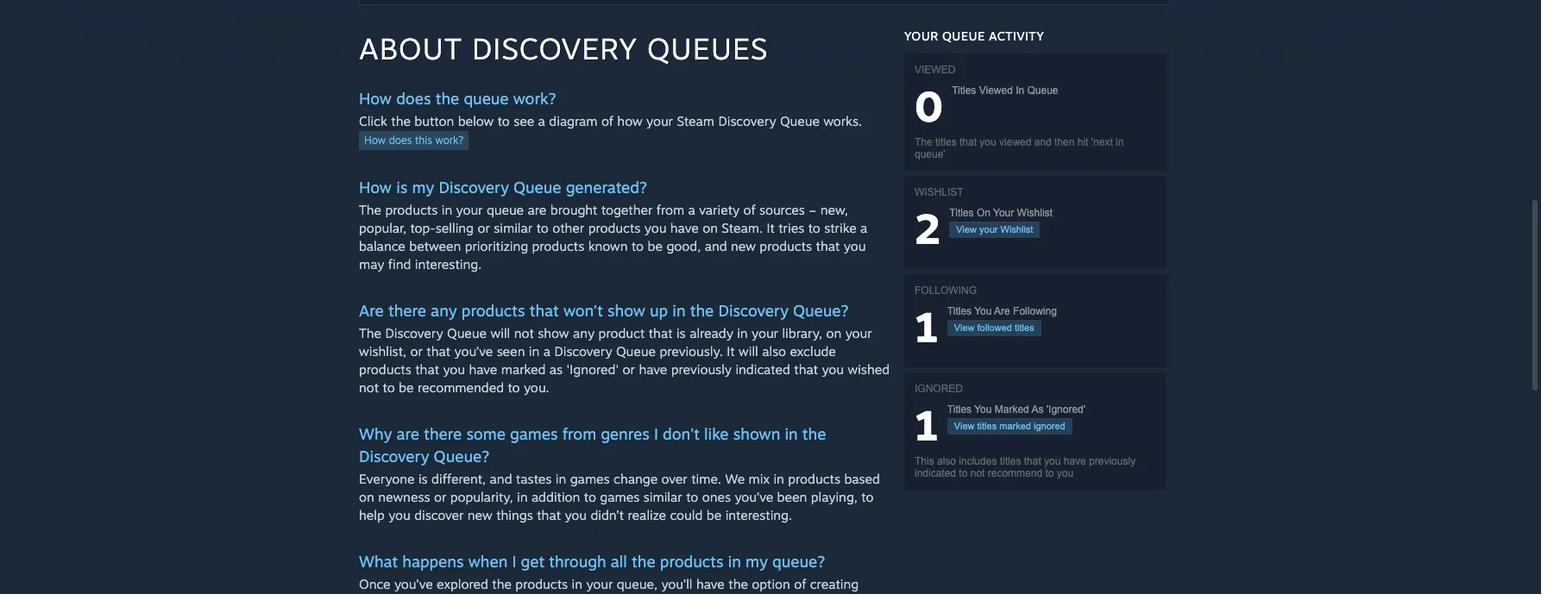 Task type: locate. For each thing, give the bounding box(es) containing it.
queue
[[464, 89, 509, 108], [487, 202, 524, 218]]

1 inside following 1 titles you are following view followed titles
[[915, 301, 939, 353]]

your inside wishlist 2 titles on your wishlist view your wishlist
[[993, 207, 1014, 219]]

will up the seen
[[491, 325, 510, 342]]

2 horizontal spatial not
[[970, 468, 985, 480]]

2 vertical spatial not
[[970, 468, 985, 480]]

marked down the seen
[[501, 362, 546, 378]]

discovery inside why are there some games from genres i don't like shown in the discovery queue? everyone is different, and tastes in games change over time. we mix in products based on newness or popularity, in addition to games similar to ones you've been playing, to help you discover new things that you didn't realize could be interesting.
[[359, 447, 429, 466]]

1 vertical spatial there
[[424, 425, 462, 444]]

queue up below
[[464, 89, 509, 108]]

1 horizontal spatial queue?
[[793, 301, 849, 320]]

and inside how is my discovery queue generated? the products in your queue are brought together from a variety of sources – new, popular, top-selling or similar to other products you have on steam. it tries to strike a balance between prioritizing products known to be good, and new products that you may find interesting.
[[705, 238, 727, 255]]

a inside are there any products that won't show up in the discovery queue? the discovery queue will not show any product that is already in your library, on your wishlist, or that you've seen in a discovery queue previously. it will also exclude products that you have marked as 'ignored' or have previously indicated that you wished not to be recommended to you.
[[543, 343, 551, 360]]

queue? up different,
[[434, 447, 489, 466]]

does up button at the left top of the page
[[396, 89, 431, 108]]

are inside why are there some games from genres i don't like shown in the discovery queue? everyone is different, and tastes in games change over time. we mix in products based on newness or popularity, in addition to games similar to ones you've been playing, to help you discover new things that you didn't realize could be interesting.
[[397, 425, 419, 444]]

queue? inside are there any products that won't show up in the discovery queue? the discovery queue will not show any product that is already in your library, on your wishlist, or that you've seen in a discovery queue previously. it will also exclude products that you have marked as 'ignored' or have previously indicated that you wished not to be recommended to you.
[[793, 301, 849, 320]]

2 vertical spatial the
[[359, 325, 381, 342]]

titles for wishlist 2 titles on your wishlist view your wishlist
[[949, 207, 974, 219]]

titles inside wishlist 2 titles on your wishlist view your wishlist
[[949, 207, 974, 219]]

indicated left includes
[[915, 468, 956, 480]]

1 horizontal spatial be
[[648, 238, 663, 255]]

0 vertical spatial is
[[396, 178, 408, 197]]

0 vertical spatial similar
[[494, 220, 533, 236]]

queue? up library,
[[793, 301, 849, 320]]

good,
[[667, 238, 701, 255]]

0 horizontal spatial you've
[[394, 576, 433, 593]]

ignored
[[1034, 421, 1065, 431]]

discovery right steam
[[718, 113, 776, 129]]

you've
[[454, 343, 493, 360], [735, 489, 773, 506], [394, 576, 433, 593]]

queue inside how does the queue work? click the button below to see a diagram of how your steam discovery queue works. how does this work?
[[780, 113, 820, 129]]

my inside what happens when i get through all the products in my queue? once you've explored the products in your queue, you'll have the option of creating
[[746, 552, 768, 571]]

1 vertical spatial and
[[705, 238, 727, 255]]

products down get
[[515, 576, 568, 593]]

the up button at the left top of the page
[[436, 89, 459, 108]]

0 horizontal spatial previously
[[671, 362, 732, 378]]

queue
[[942, 28, 985, 43], [1027, 85, 1058, 97], [780, 113, 820, 129], [513, 178, 561, 197], [447, 325, 487, 342], [616, 343, 656, 360]]

0 horizontal spatial indicated
[[736, 362, 790, 378]]

in left the queue?
[[728, 552, 741, 571]]

products down other
[[532, 238, 584, 255]]

playing,
[[811, 489, 858, 506]]

you left marked
[[974, 404, 992, 416]]

0 horizontal spatial is
[[396, 178, 408, 197]]

'ignored' inside are there any products that won't show up in the discovery queue? the discovery queue will not show any product that is already in your library, on your wishlist, or that you've seen in a discovery queue previously. it will also exclude products that you have marked as 'ignored' or have previously indicated that you wished not to be recommended to you.
[[567, 362, 619, 378]]

0 vertical spatial new
[[731, 238, 756, 255]]

1 vertical spatial does
[[389, 134, 412, 147]]

1 horizontal spatial also
[[937, 456, 956, 468]]

that inside this also includes titles that you have previously indicated to not recommend to you
[[1024, 456, 1041, 468]]

how inside how is my discovery queue generated? the products in your queue are brought together from a variety of sources – new, popular, top-selling or similar to other products you have on steam. it tries to strike a balance between prioritizing products known to be good, and new products that you may find interesting.
[[359, 178, 392, 197]]

wishlist
[[1017, 207, 1053, 219], [1001, 224, 1033, 235]]

1 horizontal spatial indicated
[[915, 468, 956, 480]]

1 horizontal spatial work?
[[513, 89, 556, 108]]

0 vertical spatial you
[[974, 305, 992, 318]]

1 horizontal spatial i
[[654, 425, 658, 444]]

titles inside ignored 1 titles you marked as 'ignored' view titles marked ignored
[[947, 404, 972, 416]]

1 you from the top
[[974, 305, 992, 318]]

discovery up selling
[[439, 178, 509, 197]]

1 vertical spatial i
[[512, 552, 516, 571]]

0 horizontal spatial similar
[[494, 220, 533, 236]]

i
[[654, 425, 658, 444], [512, 552, 516, 571]]

0 vertical spatial previously
[[671, 362, 732, 378]]

queue inside viewed 0 titles viewed in queue
[[1027, 85, 1058, 97]]

of down the queue?
[[794, 576, 806, 593]]

queue up brought
[[513, 178, 561, 197]]

your
[[904, 28, 938, 43], [993, 207, 1014, 219]]

you inside following 1 titles you are following view followed titles
[[974, 305, 992, 318]]

0 vertical spatial marked
[[501, 362, 546, 378]]

are inside following 1 titles you are following view followed titles
[[994, 305, 1010, 318]]

the down when
[[492, 576, 512, 593]]

how
[[617, 113, 643, 129]]

you up 'followed'
[[974, 305, 992, 318]]

0 vertical spatial 'ignored'
[[567, 362, 619, 378]]

there left some
[[424, 425, 462, 444]]

view for 1
[[954, 323, 975, 333]]

discovery up as
[[554, 343, 612, 360]]

this
[[415, 134, 432, 147]]

the down 0
[[915, 136, 933, 148]]

0 horizontal spatial your
[[904, 28, 938, 43]]

previously inside are there any products that won't show up in the discovery queue? the discovery queue will not show any product that is already in your library, on your wishlist, or that you've seen in a discovery queue previously. it will also exclude products that you have marked as 'ignored' or have previously indicated that you wished not to be recommended to you.
[[671, 362, 732, 378]]

titles down 0
[[935, 136, 957, 148]]

you've down happens at the left bottom
[[394, 576, 433, 593]]

the up "popular,"
[[359, 202, 381, 218]]

0 vertical spatial queue?
[[793, 301, 849, 320]]

1 vertical spatial also
[[937, 456, 956, 468]]

selling
[[436, 220, 474, 236]]

queue inside how is my discovery queue generated? the products in your queue are brought together from a variety of sources – new, popular, top-selling or similar to other products you have on steam. it tries to strike a balance between prioritizing products known to be good, and new products that you may find interesting.
[[487, 202, 524, 218]]

or up prioritizing
[[478, 220, 490, 236]]

show up product
[[607, 301, 645, 320]]

the inside are there any products that won't show up in the discovery queue? the discovery queue will not show any product that is already in your library, on your wishlist, or that you've seen in a discovery queue previously. it will also exclude products that you have marked as 'ignored' or have previously indicated that you wished not to be recommended to you.
[[690, 301, 714, 320]]

0 vertical spatial of
[[601, 113, 613, 129]]

be down wishlist,
[[399, 380, 414, 396]]

0 vertical spatial on
[[702, 220, 718, 236]]

creating
[[810, 576, 859, 593]]

1 horizontal spatial on
[[702, 220, 718, 236]]

titles for following 1 titles you are following view followed titles
[[947, 305, 972, 318]]

new inside why are there some games from genres i don't like shown in the discovery queue? everyone is different, and tastes in games change over time. we mix in products based on newness or popularity, in addition to games similar to ones you've been playing, to help you discover new things that you didn't realize could be interesting.
[[468, 507, 493, 524]]

viewed
[[979, 85, 1013, 97]]

'next
[[1091, 136, 1113, 148]]

are up 'followed'
[[994, 305, 1010, 318]]

on down variety in the top of the page
[[702, 220, 718, 236]]

1 inside ignored 1 titles you marked as 'ignored' view titles marked ignored
[[915, 400, 939, 451]]

0 vertical spatial you've
[[454, 343, 493, 360]]

marked
[[995, 404, 1029, 416]]

'ignored'
[[567, 362, 619, 378], [1046, 404, 1086, 416]]

1 horizontal spatial of
[[743, 202, 756, 218]]

happens
[[402, 552, 464, 571]]

similar down over
[[643, 489, 682, 506]]

how up "popular,"
[[359, 178, 392, 197]]

up
[[650, 301, 668, 320]]

1 horizontal spatial and
[[705, 238, 727, 255]]

a inside how does the queue work? click the button below to see a diagram of how your steam discovery queue works. how does this work?
[[538, 113, 545, 129]]

0 horizontal spatial any
[[431, 301, 457, 320]]

2
[[915, 203, 941, 255]]

from inside why are there some games from genres i don't like shown in the discovery queue? everyone is different, and tastes in games change over time. we mix in products based on newness or popularity, in addition to games similar to ones you've been playing, to help you discover new things that you didn't realize could be interesting.
[[562, 425, 596, 444]]

view followed titles link
[[947, 320, 1041, 337]]

0 horizontal spatial be
[[399, 380, 414, 396]]

a
[[538, 113, 545, 129], [688, 202, 695, 218], [860, 220, 868, 236], [543, 343, 551, 360]]

0 vertical spatial work?
[[513, 89, 556, 108]]

products up the seen
[[461, 301, 525, 320]]

interesting. down between
[[415, 256, 482, 273]]

how for is
[[359, 178, 392, 197]]

0 horizontal spatial of
[[601, 113, 613, 129]]

recommend
[[988, 468, 1042, 480]]

1 horizontal spatial are
[[994, 305, 1010, 318]]

based
[[844, 471, 880, 488]]

what
[[359, 552, 398, 571]]

2 vertical spatial games
[[600, 489, 640, 506]]

your
[[646, 113, 673, 129], [456, 202, 483, 218], [979, 224, 998, 235], [752, 325, 778, 342], [845, 325, 872, 342], [586, 576, 613, 593]]

1 vertical spatial show
[[538, 325, 569, 342]]

0 horizontal spatial will
[[491, 325, 510, 342]]

2 vertical spatial and
[[490, 471, 512, 488]]

your up viewed
[[904, 28, 938, 43]]

you for following 1 titles you are following view followed titles
[[974, 305, 992, 318]]

1 1 from the top
[[915, 301, 939, 353]]

is up previously.
[[676, 325, 686, 342]]

there
[[388, 301, 426, 320], [424, 425, 462, 444]]

products up you'll
[[660, 552, 724, 571]]

0 horizontal spatial from
[[562, 425, 596, 444]]

don't
[[663, 425, 700, 444]]

0 vertical spatial there
[[388, 301, 426, 320]]

1 vertical spatial new
[[468, 507, 493, 524]]

discovery up diagram
[[472, 30, 638, 66]]

'ignored' inside ignored 1 titles you marked as 'ignored' view titles marked ignored
[[1046, 404, 1086, 416]]

ignored 1 titles you marked as 'ignored' view titles marked ignored
[[915, 383, 1086, 451]]

in right up on the left bottom of the page
[[672, 301, 686, 320]]

you
[[974, 305, 992, 318], [974, 404, 992, 416]]

from inside how is my discovery queue generated? the products in your queue are brought together from a variety of sources – new, popular, top-selling or similar to other products you have on steam. it tries to strike a balance between prioritizing products known to be good, and new products that you may find interesting.
[[656, 202, 684, 218]]

0 vertical spatial queue
[[464, 89, 509, 108]]

are up wishlist,
[[359, 301, 384, 320]]

newness
[[378, 489, 430, 506]]

not up the seen
[[514, 325, 534, 342]]

view for 2
[[956, 224, 977, 235]]

0 vertical spatial 1
[[915, 301, 939, 353]]

a up as
[[543, 343, 551, 360]]

similar inside how is my discovery queue generated? the products in your queue are brought together from a variety of sources – new, popular, top-selling or similar to other products you have on steam. it tries to strike a balance between prioritizing products known to be good, and new products that you may find interesting.
[[494, 220, 533, 236]]

2 vertical spatial be
[[706, 507, 722, 524]]

everyone
[[359, 471, 415, 488]]

1 horizontal spatial it
[[767, 220, 775, 236]]

when
[[468, 552, 508, 571]]

your up selling
[[456, 202, 483, 218]]

titles left on
[[949, 207, 974, 219]]

queue right in
[[1027, 85, 1058, 97]]

are right why
[[397, 425, 419, 444]]

1 horizontal spatial similar
[[643, 489, 682, 506]]

popular,
[[359, 220, 407, 236]]

1 horizontal spatial marked
[[999, 421, 1031, 431]]

0 vertical spatial your
[[904, 28, 938, 43]]

1 vertical spatial it
[[727, 343, 735, 360]]

or
[[478, 220, 490, 236], [410, 343, 423, 360], [623, 362, 635, 378], [434, 489, 446, 506]]

similar up prioritizing
[[494, 220, 533, 236]]

2 1 from the top
[[915, 400, 939, 451]]

discovery up the already
[[718, 301, 789, 320]]

0 vertical spatial view
[[956, 224, 977, 235]]

2 you from the top
[[974, 404, 992, 416]]

the inside the titles that you viewed and then hit 'next in queue'
[[915, 136, 933, 148]]

you've inside why are there some games from genres i don't like shown in the discovery queue? everyone is different, and tastes in games change over time. we mix in products based on newness or popularity, in addition to games similar to ones you've been playing, to help you discover new things that you didn't realize could be interesting.
[[735, 489, 773, 506]]

the up wishlist,
[[359, 325, 381, 342]]

titles
[[952, 85, 976, 97], [949, 207, 974, 219], [947, 305, 972, 318], [947, 404, 972, 416]]

be inside why are there some games from genres i don't like shown in the discovery queue? everyone is different, and tastes in games change over time. we mix in products based on newness or popularity, in addition to games similar to ones you've been playing, to help you discover new things that you didn't realize could be interesting.
[[706, 507, 722, 524]]

seen
[[497, 343, 525, 360]]

2 vertical spatial is
[[418, 471, 428, 488]]

1 down the following
[[915, 301, 939, 353]]

1 vertical spatial interesting.
[[725, 507, 792, 524]]

1 vertical spatial any
[[573, 325, 595, 342]]

view inside wishlist 2 titles on your wishlist view your wishlist
[[956, 224, 977, 235]]

–
[[809, 202, 817, 218]]

that
[[960, 136, 977, 148], [816, 238, 840, 255], [530, 301, 559, 320], [649, 325, 673, 342], [427, 343, 451, 360], [415, 362, 439, 378], [794, 362, 818, 378], [1024, 456, 1041, 468], [537, 507, 561, 524]]

the
[[436, 89, 459, 108], [391, 113, 411, 129], [690, 301, 714, 320], [802, 425, 826, 444], [632, 552, 655, 571], [492, 576, 512, 593], [728, 576, 748, 593]]

0 vertical spatial are
[[528, 202, 547, 218]]

on inside why are there some games from genres i don't like shown in the discovery queue? everyone is different, and tastes in games change over time. we mix in products based on newness or popularity, in addition to games similar to ones you've been playing, to help you discover new things that you didn't realize could be interesting.
[[359, 489, 374, 506]]

1 vertical spatial marked
[[999, 421, 1031, 431]]

of up steam.
[[743, 202, 756, 218]]

2 vertical spatial you've
[[394, 576, 433, 593]]

1 horizontal spatial any
[[573, 325, 595, 342]]

1 vertical spatial previously
[[1089, 456, 1136, 468]]

is up "popular,"
[[396, 178, 408, 197]]

help
[[359, 507, 385, 524]]

view inside ignored 1 titles you marked as 'ignored' view titles marked ignored
[[954, 421, 975, 431]]

games up tastes in the bottom of the page
[[510, 425, 558, 444]]

view left 'followed'
[[954, 323, 975, 333]]

what happens when i get through all the products in my queue? once you've explored the products in your queue, you'll have the option of creating
[[359, 552, 874, 595]]

work? up "see"
[[513, 89, 556, 108]]

be inside how is my discovery queue generated? the products in your queue are brought together from a variety of sources – new, popular, top-selling or similar to other products you have on steam. it tries to strike a balance between prioritizing products known to be good, and new products that you may find interesting.
[[648, 238, 663, 255]]

work? down button at the left top of the page
[[435, 134, 464, 147]]

is inside are there any products that won't show up in the discovery queue? the discovery queue will not show any product that is already in your library, on your wishlist, or that you've seen in a discovery queue previously. it will also exclude products that you have marked as 'ignored' or have previously indicated that you wished not to be recommended to you.
[[676, 325, 686, 342]]

to down the –
[[808, 220, 820, 236]]

any down between
[[431, 301, 457, 320]]

your down all
[[586, 576, 613, 593]]

from up 'good,'
[[656, 202, 684, 218]]

any
[[431, 301, 457, 320], [573, 325, 595, 342]]

0 vertical spatial not
[[514, 325, 534, 342]]

0 vertical spatial show
[[607, 301, 645, 320]]

discover
[[414, 507, 464, 524]]

titles inside ignored 1 titles you marked as 'ignored' view titles marked ignored
[[977, 421, 997, 431]]

also right this at bottom
[[937, 456, 956, 468]]

0 vertical spatial will
[[491, 325, 510, 342]]

also
[[762, 343, 786, 360], [937, 456, 956, 468]]

0 vertical spatial i
[[654, 425, 658, 444]]

0 horizontal spatial 'ignored'
[[567, 362, 619, 378]]

wishlist down the titles that you viewed and then hit 'next in queue'
[[1001, 224, 1033, 235]]

show
[[607, 301, 645, 320], [538, 325, 569, 342]]

have up 'good,'
[[670, 220, 699, 236]]

0 horizontal spatial interesting.
[[415, 256, 482, 273]]

between
[[409, 238, 461, 255]]

0 horizontal spatial new
[[468, 507, 493, 524]]

the left option
[[728, 576, 748, 593]]

0 horizontal spatial are
[[359, 301, 384, 320]]

mix
[[749, 471, 770, 488]]

library,
[[782, 325, 822, 342]]

it down the already
[[727, 343, 735, 360]]

viewed
[[915, 64, 956, 76]]

to
[[498, 113, 510, 129], [536, 220, 549, 236], [808, 220, 820, 236], [632, 238, 644, 255], [383, 380, 395, 396], [508, 380, 520, 396], [959, 468, 968, 480], [1045, 468, 1054, 480], [584, 489, 596, 506], [686, 489, 698, 506], [861, 489, 874, 506]]

0 vertical spatial it
[[767, 220, 775, 236]]

in right mix
[[773, 471, 784, 488]]

the right click
[[391, 113, 411, 129]]

similar
[[494, 220, 533, 236], [643, 489, 682, 506]]

2 vertical spatial on
[[359, 489, 374, 506]]

new
[[731, 238, 756, 255], [468, 507, 493, 524]]

in right 'next
[[1116, 136, 1124, 148]]

or up discover
[[434, 489, 446, 506]]

0 vertical spatial and
[[1034, 136, 1052, 148]]

0 horizontal spatial it
[[727, 343, 735, 360]]

2 horizontal spatial and
[[1034, 136, 1052, 148]]

as
[[1032, 404, 1044, 416]]

titles down the following
[[947, 305, 972, 318]]

work?
[[513, 89, 556, 108], [435, 134, 464, 147]]

queues
[[647, 30, 768, 66]]

1 vertical spatial games
[[570, 471, 610, 488]]

1 horizontal spatial my
[[746, 552, 768, 571]]

view
[[956, 224, 977, 235], [954, 323, 975, 333], [954, 421, 975, 431]]

have right you'll
[[696, 576, 725, 593]]

0 vertical spatial interesting.
[[415, 256, 482, 273]]

be down 'ones'
[[706, 507, 722, 524]]

titles inside viewed 0 titles viewed in queue
[[952, 85, 976, 97]]

the
[[915, 136, 933, 148], [359, 202, 381, 218], [359, 325, 381, 342]]

1 vertical spatial not
[[359, 380, 379, 396]]

are
[[528, 202, 547, 218], [397, 425, 419, 444]]

0 horizontal spatial queue?
[[434, 447, 489, 466]]

discovery inside how is my discovery queue generated? the products in your queue are brought together from a variety of sources – new, popular, top-selling or similar to other products you have on steam. it tries to strike a balance between prioritizing products known to be good, and new products that you may find interesting.
[[439, 178, 509, 197]]

titles down marked
[[977, 421, 997, 431]]

be
[[648, 238, 663, 255], [399, 380, 414, 396], [706, 507, 722, 524]]

brought
[[550, 202, 598, 218]]

1 vertical spatial 1
[[915, 400, 939, 451]]

0 horizontal spatial and
[[490, 471, 512, 488]]

option
[[752, 576, 790, 593]]

2 vertical spatial view
[[954, 421, 975, 431]]

1 vertical spatial from
[[562, 425, 596, 444]]

products inside why are there some games from genres i don't like shown in the discovery queue? everyone is different, and tastes in games change over time. we mix in products based on newness or popularity, in addition to games similar to ones you've been playing, to help you discover new things that you didn't realize could be interesting.
[[788, 471, 841, 488]]

i inside why are there some games from genres i don't like shown in the discovery queue? everyone is different, and tastes in games change over time. we mix in products based on newness or popularity, in addition to games similar to ones you've been playing, to help you discover new things that you didn't realize could be interesting.
[[654, 425, 658, 444]]

on up exclude
[[826, 325, 842, 342]]

wished
[[848, 362, 890, 378]]

my up 'top-'
[[412, 178, 434, 197]]

1 vertical spatial you've
[[735, 489, 773, 506]]

why
[[359, 425, 392, 444]]

of inside what happens when i get through all the products in my queue? once you've explored the products in your queue, you'll have the option of creating
[[794, 576, 806, 593]]

a right strike
[[860, 220, 868, 236]]

you
[[980, 136, 996, 148], [644, 220, 666, 236], [844, 238, 866, 255], [443, 362, 465, 378], [822, 362, 844, 378], [1044, 456, 1061, 468], [1057, 468, 1074, 480], [388, 507, 410, 524], [565, 507, 587, 524]]

following
[[1013, 305, 1057, 318]]

have
[[670, 220, 699, 236], [469, 362, 497, 378], [639, 362, 667, 378], [1064, 456, 1086, 468], [696, 576, 725, 593]]

wishlist up view your wishlist "link"
[[1017, 207, 1053, 219]]

get
[[521, 552, 545, 571]]

is up newness
[[418, 471, 428, 488]]

are inside how is my discovery queue generated? the products in your queue are brought together from a variety of sources – new, popular, top-selling or similar to other products you have on steam. it tries to strike a balance between prioritizing products known to be good, and new products that you may find interesting.
[[528, 202, 547, 218]]

to left other
[[536, 220, 549, 236]]

'ignored' right as
[[567, 362, 619, 378]]

genres
[[601, 425, 650, 444]]

my up option
[[746, 552, 768, 571]]

a right "see"
[[538, 113, 545, 129]]

1 vertical spatial wishlist
[[1001, 224, 1033, 235]]

2 vertical spatial of
[[794, 576, 806, 593]]

marked down marked
[[999, 421, 1031, 431]]

you inside ignored 1 titles you marked as 'ignored' view titles marked ignored
[[974, 404, 992, 416]]

1 vertical spatial you
[[974, 404, 992, 416]]

0 horizontal spatial marked
[[501, 362, 546, 378]]

1 horizontal spatial you've
[[454, 343, 493, 360]]

1 vertical spatial indicated
[[915, 468, 956, 480]]

to inside how does the queue work? click the button below to see a diagram of how your steam discovery queue works. how does this work?
[[498, 113, 510, 129]]

view inside following 1 titles you are following view followed titles
[[954, 323, 975, 333]]

other
[[552, 220, 584, 236]]

in up things
[[517, 489, 528, 506]]

queue left works.
[[780, 113, 820, 129]]

not
[[514, 325, 534, 342], [359, 380, 379, 396], [970, 468, 985, 480]]

will
[[491, 325, 510, 342], [739, 343, 758, 360]]

1 vertical spatial be
[[399, 380, 414, 396]]

my
[[412, 178, 434, 197], [746, 552, 768, 571]]

0 vertical spatial also
[[762, 343, 786, 360]]

in
[[1116, 136, 1124, 148], [442, 202, 452, 218], [672, 301, 686, 320], [737, 325, 748, 342], [529, 343, 540, 360], [785, 425, 798, 444], [556, 471, 566, 488], [773, 471, 784, 488], [517, 489, 528, 506], [728, 552, 741, 571], [572, 576, 582, 593]]

0 horizontal spatial i
[[512, 552, 516, 571]]

interesting. down mix
[[725, 507, 792, 524]]

in up selling
[[442, 202, 452, 218]]

you've inside are there any products that won't show up in the discovery queue? the discovery queue will not show any product that is already in your library, on your wishlist, or that you've seen in a discovery queue previously. it will also exclude products that you have marked as 'ignored' or have previously indicated that you wished not to be recommended to you.
[[454, 343, 493, 360]]

your queue activity
[[904, 28, 1044, 43]]



Task type: vqa. For each thing, say whether or not it's contained in the screenshot.
similar inside the "How is my Discovery Queue generated? The products in your queue are brought together from a variety of sources – new, popular, top-selling or similar to other products you have on Steam. It tries to strike a balance between prioritizing products known to be good, and new products that you may find interesting."
yes



Task type: describe. For each thing, give the bounding box(es) containing it.
to down wishlist,
[[383, 380, 395, 396]]

button
[[414, 113, 454, 129]]

to right known
[[632, 238, 644, 255]]

discovery inside how does the queue work? click the button below to see a diagram of how your steam discovery queue works. how does this work?
[[718, 113, 776, 129]]

0
[[915, 80, 943, 132]]

or down product
[[623, 362, 635, 378]]

time.
[[691, 471, 721, 488]]

is inside why are there some games from genres i don't like shown in the discovery queue? everyone is different, and tastes in games change over time. we mix in products based on newness or popularity, in addition to games similar to ones you've been playing, to help you discover new things that you didn't realize could be interesting.
[[418, 471, 428, 488]]

steam
[[677, 113, 714, 129]]

in inside the titles that you viewed and then hit 'next in queue'
[[1116, 136, 1124, 148]]

once
[[359, 576, 391, 593]]

indicated inside this also includes titles that you have previously indicated to not recommend to you
[[915, 468, 956, 480]]

find
[[388, 256, 411, 273]]

hit
[[1078, 136, 1089, 148]]

is inside how is my discovery queue generated? the products in your queue are brought together from a variety of sources – new, popular, top-selling or similar to other products you have on steam. it tries to strike a balance between prioritizing products known to be good, and new products that you may find interesting.
[[396, 178, 408, 197]]

the titles that you viewed and then hit 'next in queue'
[[915, 136, 1124, 160]]

previously inside this also includes titles that you have previously indicated to not recommend to you
[[1089, 456, 1136, 468]]

tastes
[[516, 471, 552, 488]]

have inside this also includes titles that you have previously indicated to not recommend to you
[[1064, 456, 1086, 468]]

we
[[725, 471, 745, 488]]

you for ignored 1 titles you marked as 'ignored' view titles marked ignored
[[974, 404, 992, 416]]

queue inside how is my discovery queue generated? the products in your queue are brought together from a variety of sources – new, popular, top-selling or similar to other products you have on steam. it tries to strike a balance between prioritizing products known to be good, and new products that you may find interesting.
[[513, 178, 561, 197]]

wishlist 2 titles on your wishlist view your wishlist
[[915, 186, 1053, 255]]

there inside are there any products that won't show up in the discovery queue? the discovery queue will not show any product that is already in your library, on your wishlist, or that you've seen in a discovery queue previously. it will also exclude products that you have marked as 'ignored' or have previously indicated that you wished not to be recommended to you.
[[388, 301, 426, 320]]

queue inside how does the queue work? click the button below to see a diagram of how your steam discovery queue works. how does this work?
[[464, 89, 509, 108]]

your inside how does the queue work? click the button below to see a diagram of how your steam discovery queue works. how does this work?
[[646, 113, 673, 129]]

includes
[[959, 456, 997, 468]]

on inside are there any products that won't show up in the discovery queue? the discovery queue will not show any product that is already in your library, on your wishlist, or that you've seen in a discovery queue previously. it will also exclude products that you have marked as 'ignored' or have previously indicated that you wished not to be recommended to you.
[[826, 325, 842, 342]]

that inside why are there some games from genres i don't like shown in the discovery queue? everyone is different, and tastes in games change over time. we mix in products based on newness or popularity, in addition to games similar to ones you've been playing, to help you discover new things that you didn't realize could be interesting.
[[537, 507, 561, 524]]

queue,
[[617, 576, 658, 593]]

how does the queue work? click the button below to see a diagram of how your steam discovery queue works. how does this work?
[[359, 89, 862, 147]]

product
[[598, 325, 645, 342]]

interesting. inside why are there some games from genres i don't like shown in the discovery queue? everyone is different, and tastes in games change over time. we mix in products based on newness or popularity, in addition to games similar to ones you've been playing, to help you discover new things that you didn't realize could be interesting.
[[725, 507, 792, 524]]

you.
[[524, 380, 549, 396]]

viewed 0 titles viewed in queue
[[915, 64, 1058, 132]]

that inside how is my discovery queue generated? the products in your queue are brought together from a variety of sources – new, popular, top-selling or similar to other products you have on steam. it tries to strike a balance between prioritizing products known to be good, and new products that you may find interesting.
[[816, 238, 840, 255]]

1 vertical spatial will
[[739, 343, 758, 360]]

change
[[614, 471, 658, 488]]

this also includes titles that you have previously indicated to not recommend to you
[[915, 456, 1136, 480]]

about discovery queues
[[359, 30, 768, 66]]

won't
[[563, 301, 603, 320]]

to down based at the right of page
[[861, 489, 874, 506]]

to right recommend
[[1045, 468, 1054, 480]]

sources
[[759, 202, 805, 218]]

not inside this also includes titles that you have previously indicated to not recommend to you
[[970, 468, 985, 480]]

in right the seen
[[529, 343, 540, 360]]

have down previously.
[[639, 362, 667, 378]]

the inside why are there some games from genres i don't like shown in the discovery queue? everyone is different, and tastes in games change over time. we mix in products based on newness or popularity, in addition to games similar to ones you've been playing, to help you discover new things that you didn't realize could be interesting.
[[802, 425, 826, 444]]

0 vertical spatial games
[[510, 425, 558, 444]]

to up could
[[686, 489, 698, 506]]

tries
[[779, 220, 804, 236]]

strike
[[824, 220, 857, 236]]

similar inside why are there some games from genres i don't like shown in the discovery queue? everyone is different, and tastes in games change over time. we mix in products based on newness or popularity, in addition to games similar to ones you've been playing, to help you discover new things that you didn't realize could be interesting.
[[643, 489, 682, 506]]

explored
[[437, 576, 488, 593]]

like
[[704, 425, 729, 444]]

how for does
[[359, 89, 392, 108]]

click
[[359, 113, 387, 129]]

addition
[[531, 489, 580, 506]]

0 horizontal spatial show
[[538, 325, 569, 342]]

following
[[915, 285, 977, 297]]

this
[[915, 456, 934, 468]]

works.
[[824, 113, 862, 129]]

new inside how is my discovery queue generated? the products in your queue are brought together from a variety of sources – new, popular, top-selling or similar to other products you have on steam. it tries to strike a balance between prioritizing products known to be good, and new products that you may find interesting.
[[731, 238, 756, 255]]

have inside what happens when i get through all the products in my queue? once you've explored the products in your queue, you'll have the option of creating
[[696, 576, 725, 593]]

together
[[601, 202, 653, 218]]

variety
[[699, 202, 740, 218]]

and inside the titles that you viewed and then hit 'next in queue'
[[1034, 136, 1052, 148]]

and inside why are there some games from genres i don't like shown in the discovery queue? everyone is different, and tastes in games change over time. we mix in products based on newness or popularity, in addition to games similar to ones you've been playing, to help you discover new things that you didn't realize could be interesting.
[[490, 471, 512, 488]]

realize
[[628, 507, 666, 524]]

the up queue,
[[632, 552, 655, 571]]

things
[[496, 507, 533, 524]]

steam.
[[722, 220, 763, 236]]

1 for ignored 1 titles you marked as 'ignored' view titles marked ignored
[[915, 400, 939, 451]]

see
[[514, 113, 534, 129]]

that inside the titles that you viewed and then hit 'next in queue'
[[960, 136, 977, 148]]

activity
[[989, 28, 1044, 43]]

or right wishlist,
[[410, 343, 423, 360]]

be inside are there any products that won't show up in the discovery queue? the discovery queue will not show any product that is already in your library, on your wishlist, or that you've seen in a discovery queue previously. it will also exclude products that you have marked as 'ignored' or have previously indicated that you wished not to be recommended to you.
[[399, 380, 414, 396]]

have up recommended
[[469, 362, 497, 378]]

or inside why are there some games from genres i don't like shown in the discovery queue? everyone is different, and tastes in games change over time. we mix in products based on newness or popularity, in addition to games similar to ones you've been playing, to help you discover new things that you didn't realize could be interesting.
[[434, 489, 446, 506]]

1 for following 1 titles you are following view followed titles
[[915, 301, 939, 353]]

view titles marked ignored link
[[947, 419, 1072, 435]]

indicated inside are there any products that won't show up in the discovery queue? the discovery queue will not show any product that is already in your library, on your wishlist, or that you've seen in a discovery queue previously. it will also exclude products that you have marked as 'ignored' or have previously indicated that you wished not to be recommended to you.
[[736, 362, 790, 378]]

queue?
[[772, 552, 825, 571]]

on inside how is my discovery queue generated? the products in your queue are brought together from a variety of sources – new, popular, top-selling or similar to other products you have on steam. it tries to strike a balance between prioritizing products known to be good, and new products that you may find interesting.
[[702, 220, 718, 236]]

to up didn't
[[584, 489, 596, 506]]

it inside are there any products that won't show up in the discovery queue? the discovery queue will not show any product that is already in your library, on your wishlist, or that you've seen in a discovery queue previously. it will also exclude products that you have marked as 'ignored' or have previously indicated that you wished not to be recommended to you.
[[727, 343, 735, 360]]

queue up viewed
[[942, 28, 985, 43]]

are inside are there any products that won't show up in the discovery queue? the discovery queue will not show any product that is already in your library, on your wishlist, or that you've seen in a discovery queue previously. it will also exclude products that you have marked as 'ignored' or have previously indicated that you wished not to be recommended to you.
[[359, 301, 384, 320]]

wishlist
[[915, 186, 964, 198]]

titles for ignored 1 titles you marked as 'ignored' view titles marked ignored
[[947, 404, 972, 416]]

ones
[[702, 489, 731, 506]]

wishlist,
[[359, 343, 407, 360]]

queue'
[[915, 148, 945, 160]]

recommended
[[418, 380, 504, 396]]

ignored
[[915, 383, 963, 395]]

1 vertical spatial how
[[364, 134, 386, 147]]

you've inside what happens when i get through all the products in my queue? once you've explored the products in your queue, you'll have the option of creating
[[394, 576, 433, 593]]

the inside are there any products that won't show up in the discovery queue? the discovery queue will not show any product that is already in your library, on your wishlist, or that you've seen in a discovery queue previously. it will also exclude products that you have marked as 'ignored' or have previously indicated that you wished not to be recommended to you.
[[359, 325, 381, 342]]

0 vertical spatial does
[[396, 89, 431, 108]]

products down wishlist,
[[359, 362, 411, 378]]

previously.
[[660, 343, 723, 360]]

titles inside the titles that you viewed and then hit 'next in queue'
[[935, 136, 957, 148]]

1 horizontal spatial show
[[607, 301, 645, 320]]

balance
[[359, 238, 405, 255]]

of inside how is my discovery queue generated? the products in your queue are brought together from a variety of sources – new, popular, top-selling or similar to other products you have on steam. it tries to strike a balance between prioritizing products known to be good, and new products that you may find interesting.
[[743, 202, 756, 218]]

discovery up wishlist,
[[385, 325, 443, 342]]

products down tries
[[760, 238, 812, 255]]

then
[[1055, 136, 1075, 148]]

why are there some games from genres i don't like shown in the discovery queue? everyone is different, and tastes in games change over time. we mix in products based on newness or popularity, in addition to games similar to ones you've been playing, to help you discover new things that you didn't realize could be interesting.
[[359, 425, 880, 524]]

the inside how is my discovery queue generated? the products in your queue are brought together from a variety of sources – new, popular, top-selling or similar to other products you have on steam. it tries to strike a balance between prioritizing products known to be good, and new products that you may find interesting.
[[359, 202, 381, 218]]

also inside are there any products that won't show up in the discovery queue? the discovery queue will not show any product that is already in your library, on your wishlist, or that you've seen in a discovery queue previously. it will also exclude products that you have marked as 'ignored' or have previously indicated that you wished not to be recommended to you.
[[762, 343, 786, 360]]

how is my discovery queue generated? the products in your queue are brought together from a variety of sources – new, popular, top-selling or similar to other products you have on steam. it tries to strike a balance between prioritizing products known to be good, and new products that you may find interesting.
[[359, 178, 868, 273]]

there inside why are there some games from genres i don't like shown in the discovery queue? everyone is different, and tastes in games change over time. we mix in products based on newness or popularity, in addition to games similar to ones you've been playing, to help you discover new things that you didn't realize could be interesting.
[[424, 425, 462, 444]]

queue? inside why are there some games from genres i don't like shown in the discovery queue? everyone is different, and tastes in games change over time. we mix in products based on newness or popularity, in addition to games similar to ones you've been playing, to help you discover new things that you didn't realize could be interesting.
[[434, 447, 489, 466]]

or inside how is my discovery queue generated? the products in your queue are brought together from a variety of sources – new, popular, top-selling or similar to other products you have on steam. it tries to strike a balance between prioritizing products known to be good, and new products that you may find interesting.
[[478, 220, 490, 236]]

your left library,
[[752, 325, 778, 342]]

titles inside following 1 titles you are following view followed titles
[[1015, 323, 1034, 333]]

some
[[466, 425, 506, 444]]

on
[[977, 207, 991, 219]]

queue down product
[[616, 343, 656, 360]]

titles inside this also includes titles that you have previously indicated to not recommend to you
[[1000, 456, 1021, 468]]

to right this at bottom
[[959, 468, 968, 480]]

marked inside ignored 1 titles you marked as 'ignored' view titles marked ignored
[[999, 421, 1031, 431]]

in right the already
[[737, 325, 748, 342]]

a left variety in the top of the page
[[688, 202, 695, 218]]

about
[[359, 30, 462, 66]]

didn't
[[591, 507, 624, 524]]

through
[[549, 552, 606, 571]]

you inside the titles that you viewed and then hit 'next in queue'
[[980, 136, 996, 148]]

0 horizontal spatial not
[[359, 380, 379, 396]]

you'll
[[661, 576, 692, 593]]

products up 'top-'
[[385, 202, 438, 218]]

0 vertical spatial any
[[431, 301, 457, 320]]

0 vertical spatial wishlist
[[1017, 207, 1053, 219]]

in inside how is my discovery queue generated? the products in your queue are brought together from a variety of sources – new, popular, top-selling or similar to other products you have on steam. it tries to strike a balance between prioritizing products known to be good, and new products that you may find interesting.
[[442, 202, 452, 218]]

titles for viewed 0 titles viewed in queue
[[952, 85, 976, 97]]

in down through
[[572, 576, 582, 593]]

your inside what happens when i get through all the products in my queue? once you've explored the products in your queue, you'll have the option of creating
[[586, 576, 613, 593]]

may
[[359, 256, 384, 273]]

1 horizontal spatial not
[[514, 325, 534, 342]]

your inside wishlist 2 titles on your wishlist view your wishlist
[[979, 224, 998, 235]]

popularity,
[[450, 489, 513, 506]]

my inside how is my discovery queue generated? the products in your queue are brought together from a variety of sources – new, popular, top-selling or similar to other products you have on steam. it tries to strike a balance between prioritizing products known to be good, and new products that you may find interesting.
[[412, 178, 434, 197]]

prioritizing
[[465, 238, 528, 255]]

i inside what happens when i get through all the products in my queue? once you've explored the products in your queue, you'll have the option of creating
[[512, 552, 516, 571]]

your up wished
[[845, 325, 872, 342]]

in right shown
[[785, 425, 798, 444]]

view your wishlist link
[[949, 222, 1040, 238]]

also inside this also includes titles that you have previously indicated to not recommend to you
[[937, 456, 956, 468]]

viewed
[[999, 136, 1032, 148]]

it inside how is my discovery queue generated? the products in your queue are brought together from a variety of sources – new, popular, top-selling or similar to other products you have on steam. it tries to strike a balance between prioritizing products known to be good, and new products that you may find interesting.
[[767, 220, 775, 236]]

all
[[611, 552, 627, 571]]

could
[[670, 507, 703, 524]]

products up known
[[588, 220, 641, 236]]

0 horizontal spatial work?
[[435, 134, 464, 147]]

different,
[[432, 471, 486, 488]]

have inside how is my discovery queue generated? the products in your queue are brought together from a variety of sources – new, popular, top-selling or similar to other products you have on steam. it tries to strike a balance between prioritizing products known to be good, and new products that you may find interesting.
[[670, 220, 699, 236]]

below
[[458, 113, 494, 129]]

interesting. inside how is my discovery queue generated? the products in your queue are brought together from a variety of sources – new, popular, top-selling or similar to other products you have on steam. it tries to strike a balance between prioritizing products known to be good, and new products that you may find interesting.
[[415, 256, 482, 273]]

your inside how is my discovery queue generated? the products in your queue are brought together from a variety of sources – new, popular, top-selling or similar to other products you have on steam. it tries to strike a balance between prioritizing products known to be good, and new products that you may find interesting.
[[456, 202, 483, 218]]

new,
[[820, 202, 848, 218]]

queue up recommended
[[447, 325, 487, 342]]

generated?
[[566, 178, 647, 197]]

marked inside are there any products that won't show up in the discovery queue? the discovery queue will not show any product that is already in your library, on your wishlist, or that you've seen in a discovery queue previously. it will also exclude products that you have marked as 'ignored' or have previously indicated that you wished not to be recommended to you.
[[501, 362, 546, 378]]

shown
[[733, 425, 780, 444]]

to left you.
[[508, 380, 520, 396]]

in
[[1016, 85, 1024, 97]]

of inside how does the queue work? click the button below to see a diagram of how your steam discovery queue works. how does this work?
[[601, 113, 613, 129]]

in up addition
[[556, 471, 566, 488]]

already
[[690, 325, 733, 342]]

followed
[[977, 323, 1012, 333]]



